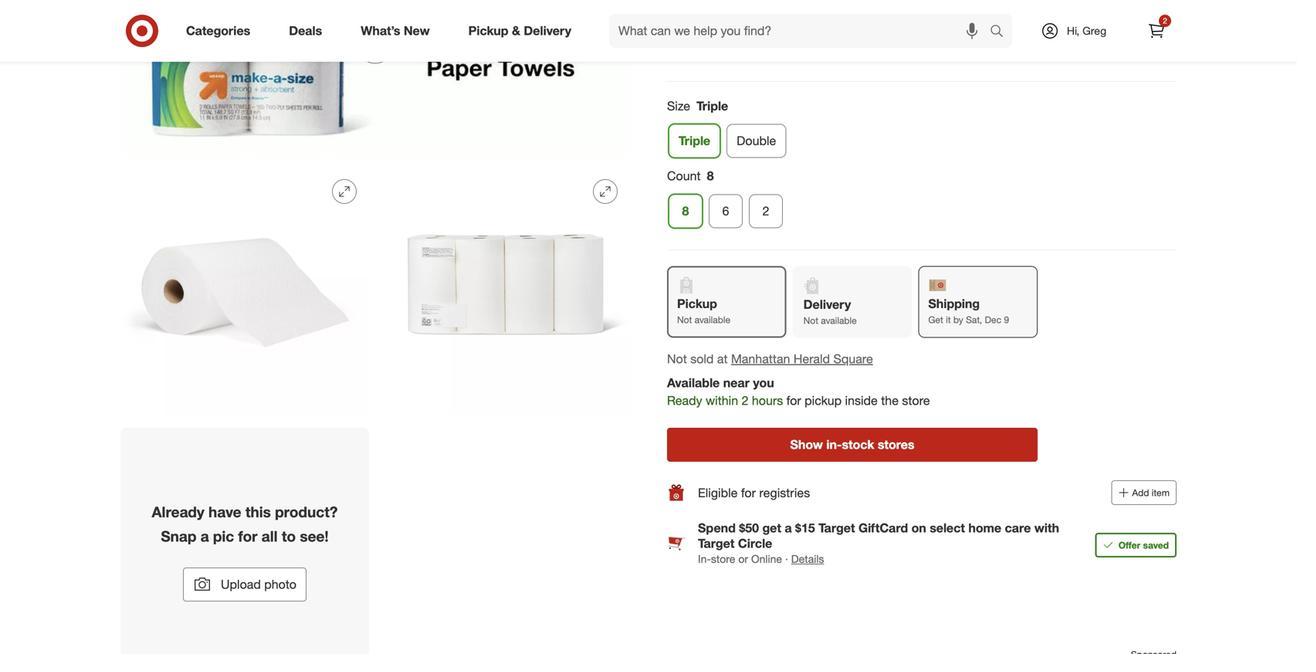 Task type: vqa. For each thing, say whether or not it's contained in the screenshot.
Ad
no



Task type: locate. For each thing, give the bounding box(es) containing it.
2 down the near
[[742, 393, 749, 408]]

0 vertical spatial 2 link
[[1140, 14, 1174, 48]]

for
[[736, 48, 748, 61], [787, 393, 801, 408], [741, 485, 756, 500], [238, 528, 257, 545]]

1 vertical spatial manhattan
[[731, 351, 790, 366]]

add item button
[[1111, 480, 1177, 505]]

1 horizontal spatial 8
[[707, 168, 714, 183]]

1 horizontal spatial 2 link
[[1140, 14, 1174, 48]]

1 horizontal spatial a
[[785, 521, 792, 536]]

1 horizontal spatial herald
[[794, 351, 830, 366]]

0 horizontal spatial item
[[772, 48, 793, 61]]

1 horizontal spatial target
[[819, 521, 855, 536]]

2 group from the top
[[666, 167, 1177, 234]]

home
[[969, 521, 1002, 536]]

store
[[902, 393, 930, 408], [711, 552, 735, 566]]

available
[[695, 314, 731, 325], [821, 315, 857, 326]]

a inside 'spend $50 get a $15 target giftcard on select home care with target circle in-store or online ∙ details'
[[785, 521, 792, 536]]

pickup & delivery
[[468, 23, 571, 38]]

0 vertical spatial this
[[751, 48, 769, 61]]

not inside delivery not available
[[804, 315, 818, 326]]

this inside already have this product? snap a pic for all to see!
[[245, 503, 271, 521]]

delivery right &
[[524, 23, 571, 38]]

1 vertical spatial group
[[666, 167, 1177, 234]]

show in-stock stores button
[[667, 428, 1038, 462]]

0 vertical spatial 8
[[707, 168, 714, 183]]

1 vertical spatial at
[[717, 351, 728, 366]]

details button
[[791, 551, 824, 567]]

available
[[667, 375, 720, 390]]

triple right size
[[697, 98, 728, 113]]

manhattan up you
[[731, 351, 790, 366]]

for right hours
[[787, 393, 801, 408]]

1 group from the top
[[666, 97, 1177, 164]]

0 horizontal spatial target
[[698, 536, 735, 551]]

1 horizontal spatial 2
[[763, 203, 769, 218]]

1 vertical spatial this
[[245, 503, 271, 521]]

deals link
[[276, 14, 341, 48]]

categories link
[[173, 14, 270, 48]]

manhattan up 1
[[679, 25, 731, 39]]

∙
[[785, 552, 788, 566]]

0 vertical spatial target
[[819, 521, 855, 536]]

double
[[737, 133, 776, 148]]

available near you ready within 2 hours for pickup inside the store
[[667, 375, 930, 408]]

1 horizontal spatial item
[[1152, 487, 1170, 499]]

square up "see 1 deal for this item"
[[769, 25, 804, 39]]

9
[[1004, 314, 1009, 325]]

pickup up sold
[[677, 296, 717, 311]]

not up manhattan herald square button
[[804, 315, 818, 326]]

0 vertical spatial 2
[[1163, 16, 1167, 25]]

1 horizontal spatial available
[[821, 315, 857, 326]]

1 horizontal spatial store
[[902, 393, 930, 408]]

store inside 'spend $50 get a $15 target giftcard on select home care with target circle in-store or online ∙ details'
[[711, 552, 735, 566]]

saved
[[1143, 539, 1169, 551]]

pickup left &
[[468, 23, 509, 38]]

2 inside available near you ready within 2 hours for pickup inside the store
[[742, 393, 749, 408]]

0 vertical spatial group
[[666, 97, 1177, 164]]

What can we help you find? suggestions appear below search field
[[609, 14, 994, 48]]

this up all
[[245, 503, 271, 521]]

available inside delivery not available
[[821, 315, 857, 326]]

not left sold
[[667, 351, 687, 366]]

online
[[751, 552, 782, 566]]

eligible
[[698, 485, 738, 500]]

$50
[[739, 521, 759, 536]]

2
[[1163, 16, 1167, 25], [763, 203, 769, 218], [742, 393, 749, 408]]

on
[[912, 521, 926, 536]]

1 horizontal spatial pickup
[[677, 296, 717, 311]]

store left or
[[711, 552, 735, 566]]

herald
[[734, 25, 766, 39], [794, 351, 830, 366]]

item down at manhattan herald square
[[772, 48, 793, 61]]

1 vertical spatial 2 link
[[749, 194, 783, 228]]

0 horizontal spatial 2
[[742, 393, 749, 408]]

0 horizontal spatial at
[[667, 25, 676, 39]]

near
[[723, 375, 750, 390]]

0 horizontal spatial this
[[245, 503, 271, 521]]

pic
[[213, 528, 234, 545]]

spend
[[698, 521, 736, 536]]

0 horizontal spatial available
[[695, 314, 731, 325]]

2 link right 6 link
[[749, 194, 783, 228]]

0 horizontal spatial a
[[201, 528, 209, 545]]

not for pickup
[[677, 314, 692, 325]]

registries
[[759, 485, 810, 500]]

0 vertical spatial item
[[772, 48, 793, 61]]

target down spend
[[698, 536, 735, 551]]

herald up "see 1 deal for this item"
[[734, 25, 766, 39]]

double link
[[727, 124, 786, 158]]

1 vertical spatial store
[[711, 552, 735, 566]]

1 vertical spatial 2
[[763, 203, 769, 218]]

0 horizontal spatial store
[[711, 552, 735, 566]]

store right the
[[902, 393, 930, 408]]

target right $15
[[819, 521, 855, 536]]

for inside available near you ready within 2 hours for pickup inside the store
[[787, 393, 801, 408]]

store inside available near you ready within 2 hours for pickup inside the store
[[902, 393, 930, 408]]

for right eligible
[[741, 485, 756, 500]]

2 horizontal spatial 2
[[1163, 16, 1167, 25]]

count
[[667, 168, 701, 183]]

item right add
[[1152, 487, 1170, 499]]

manhattan
[[679, 25, 731, 39], [731, 351, 790, 366]]

0 horizontal spatial pickup
[[468, 23, 509, 38]]

for left all
[[238, 528, 257, 545]]

see 1 deal for this item
[[681, 48, 793, 61]]

hours
[[752, 393, 783, 408]]

in-
[[698, 552, 711, 566]]

pickup
[[468, 23, 509, 38], [677, 296, 717, 311]]

1 vertical spatial target
[[698, 536, 735, 551]]

this down at manhattan herald square
[[751, 48, 769, 61]]

make-a-size paper towels - up & up™, 4 of 5 image
[[381, 167, 630, 416]]

8 right count
[[707, 168, 714, 183]]

6
[[722, 203, 729, 218]]

square up inside in the right bottom of the page
[[833, 351, 873, 366]]

eligible for registries
[[698, 485, 810, 500]]

available up manhattan herald square button
[[821, 315, 857, 326]]

1 horizontal spatial square
[[833, 351, 873, 366]]

delivery inside delivery not available
[[804, 297, 851, 312]]

1 vertical spatial item
[[1152, 487, 1170, 499]]

0 horizontal spatial square
[[769, 25, 804, 39]]

pickup inside pickup not available
[[677, 296, 717, 311]]

0 vertical spatial at
[[667, 25, 676, 39]]

show in-stock stores
[[790, 437, 915, 452]]

1 vertical spatial delivery
[[804, 297, 851, 312]]

pickup for not
[[677, 296, 717, 311]]

available up sold
[[695, 314, 731, 325]]

0 vertical spatial triple
[[697, 98, 728, 113]]

0 horizontal spatial 2 link
[[749, 194, 783, 228]]

for right the deal at top
[[736, 48, 748, 61]]

delivery up manhattan herald square button
[[804, 297, 851, 312]]

0 vertical spatial square
[[769, 25, 804, 39]]

make-a-size paper towels - up & up™, 2 of 5, play video image
[[120, 0, 630, 155]]

photo
[[264, 577, 297, 592]]

a left pic
[[201, 528, 209, 545]]

at
[[667, 25, 676, 39], [717, 351, 728, 366]]

target
[[819, 521, 855, 536], [698, 536, 735, 551]]

for inside already have this product? snap a pic for all to see!
[[238, 528, 257, 545]]

2 vertical spatial 2
[[742, 393, 749, 408]]

a
[[785, 521, 792, 536], [201, 528, 209, 545]]

not up sold
[[677, 314, 692, 325]]

pickup for &
[[468, 23, 509, 38]]

triple down size triple
[[679, 133, 710, 148]]

1 vertical spatial herald
[[794, 351, 830, 366]]

1 vertical spatial 8
[[682, 203, 689, 218]]

0 vertical spatial store
[[902, 393, 930, 408]]

triple link
[[669, 124, 721, 158]]

2 link
[[1140, 14, 1174, 48], [749, 194, 783, 228]]

0 horizontal spatial herald
[[734, 25, 766, 39]]

0 horizontal spatial delivery
[[524, 23, 571, 38]]

1 vertical spatial pickup
[[677, 296, 717, 311]]

group
[[666, 97, 1177, 164], [666, 167, 1177, 234]]

shipping
[[928, 296, 980, 311]]

1 horizontal spatial delivery
[[804, 297, 851, 312]]

not for delivery
[[804, 315, 818, 326]]

pickup not available
[[677, 296, 731, 325]]

available inside pickup not available
[[695, 314, 731, 325]]

2 right 6 link
[[763, 203, 769, 218]]

stock
[[842, 437, 874, 452]]

2 link right 'greg'
[[1140, 14, 1174, 48]]

triple
[[697, 98, 728, 113], [679, 133, 710, 148]]

item
[[772, 48, 793, 61], [1152, 487, 1170, 499]]

not inside pickup not available
[[677, 314, 692, 325]]

count 8
[[667, 168, 714, 183]]

not
[[677, 314, 692, 325], [804, 315, 818, 326], [667, 351, 687, 366]]

inside
[[845, 393, 878, 408]]

2 right 'greg'
[[1163, 16, 1167, 25]]

8 down count
[[682, 203, 689, 218]]

0 vertical spatial pickup
[[468, 23, 509, 38]]

a right get
[[785, 521, 792, 536]]

herald up available near you ready within 2 hours for pickup inside the store
[[794, 351, 830, 366]]

0 vertical spatial herald
[[734, 25, 766, 39]]



Task type: describe. For each thing, give the bounding box(es) containing it.
1 horizontal spatial at
[[717, 351, 728, 366]]

a inside already have this product? snap a pic for all to see!
[[201, 528, 209, 545]]

greg
[[1083, 24, 1107, 37]]

sat,
[[966, 314, 982, 325]]

to
[[282, 528, 296, 545]]

sold
[[690, 351, 714, 366]]

spend $50 get a $15 target giftcard on select home care with target circle in-store or online ∙ details
[[698, 521, 1059, 566]]

upload photo
[[221, 577, 297, 592]]

product?
[[275, 503, 338, 521]]

see 1 deal for this item link
[[667, 44, 1177, 65]]

6 link
[[709, 194, 743, 228]]

all
[[262, 528, 278, 545]]

upload
[[221, 577, 261, 592]]

available for pickup
[[695, 314, 731, 325]]

by
[[954, 314, 963, 325]]

ready
[[667, 393, 702, 408]]

hi, greg
[[1067, 24, 1107, 37]]

delivery not available
[[804, 297, 857, 326]]

size
[[667, 98, 690, 113]]

what's new
[[361, 23, 430, 38]]

8 link
[[669, 194, 703, 228]]

what's new link
[[348, 14, 449, 48]]

add
[[1132, 487, 1149, 499]]

care
[[1005, 521, 1031, 536]]

$15
[[795, 521, 815, 536]]

deals
[[289, 23, 322, 38]]

or
[[738, 552, 748, 566]]

at manhattan herald square
[[667, 25, 804, 39]]

add item
[[1132, 487, 1170, 499]]

get
[[762, 521, 781, 536]]

shipping get it by sat, dec 9
[[928, 296, 1009, 325]]

see!
[[300, 528, 329, 545]]

1 vertical spatial square
[[833, 351, 873, 366]]

not sold at manhattan herald square
[[667, 351, 873, 366]]

&
[[512, 23, 520, 38]]

upload photo button
[[183, 568, 307, 602]]

the
[[881, 393, 899, 408]]

make-a-size paper towels - up & up™, 3 of 5 image
[[120, 167, 369, 416]]

1
[[703, 48, 709, 61]]

1 vertical spatial triple
[[679, 133, 710, 148]]

stores
[[878, 437, 915, 452]]

get
[[928, 314, 943, 325]]

already
[[152, 503, 204, 521]]

circle
[[738, 536, 772, 551]]

have
[[209, 503, 241, 521]]

giftcard
[[859, 521, 908, 536]]

group containing count
[[666, 167, 1177, 234]]

0 vertical spatial delivery
[[524, 23, 571, 38]]

pickup
[[805, 393, 842, 408]]

what's
[[361, 23, 400, 38]]

size triple
[[667, 98, 728, 113]]

categories
[[186, 23, 250, 38]]

with
[[1034, 521, 1059, 536]]

offer saved
[[1119, 539, 1169, 551]]

show
[[790, 437, 823, 452]]

0 horizontal spatial 8
[[682, 203, 689, 218]]

offer saved button
[[1095, 533, 1177, 558]]

hi,
[[1067, 24, 1080, 37]]

group containing size
[[666, 97, 1177, 164]]

offer
[[1119, 539, 1141, 551]]

in-
[[826, 437, 842, 452]]

dec
[[985, 314, 1002, 325]]

snap
[[161, 528, 196, 545]]

within
[[706, 393, 738, 408]]

you
[[753, 375, 774, 390]]

search button
[[983, 14, 1020, 51]]

search
[[983, 25, 1020, 40]]

available for delivery
[[821, 315, 857, 326]]

0 vertical spatial manhattan
[[679, 25, 731, 39]]

1 horizontal spatial this
[[751, 48, 769, 61]]

manhattan herald square button
[[731, 350, 873, 368]]

details
[[791, 552, 824, 566]]

select
[[930, 521, 965, 536]]

new
[[404, 23, 430, 38]]

item inside 'button'
[[1152, 487, 1170, 499]]

already have this product? snap a pic for all to see!
[[152, 503, 338, 545]]

see
[[681, 48, 700, 61]]

pickup & delivery link
[[455, 14, 591, 48]]

it
[[946, 314, 951, 325]]

deal
[[712, 48, 733, 61]]



